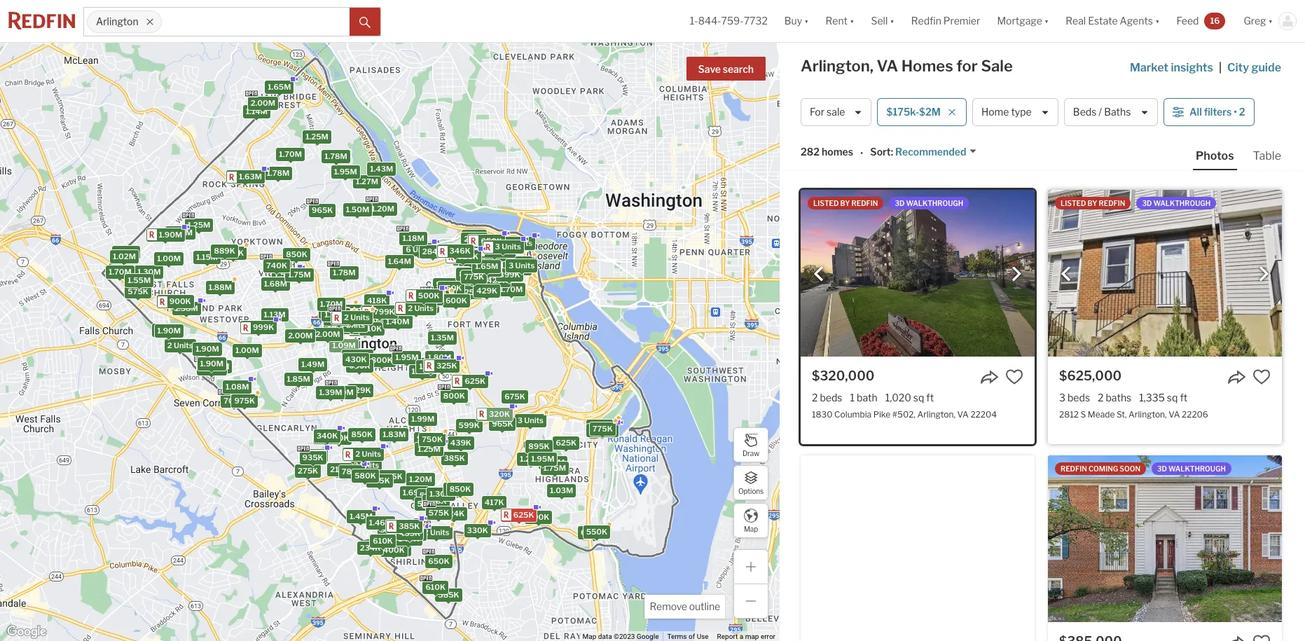 Task type: vqa. For each thing, say whether or not it's contained in the screenshot.
middle 3D
yes



Task type: locate. For each thing, give the bounding box(es) containing it.
0 horizontal spatial 3d
[[895, 199, 905, 207]]

beds
[[820, 392, 843, 404], [1068, 392, 1090, 404]]

1 horizontal spatial 1.65m
[[475, 261, 498, 271]]

map left data
[[583, 633, 597, 641]]

2 favorite button checkbox from the top
[[1253, 633, 1271, 641]]

1.55m up 5
[[324, 310, 347, 320]]

1 ft from the left
[[927, 392, 934, 404]]

2 horizontal spatial arlington,
[[1129, 409, 1167, 420]]

redfin for $625,000
[[1099, 199, 1126, 207]]

1 vertical spatial 999k
[[349, 361, 370, 371]]

2 ft from the left
[[1180, 392, 1188, 404]]

ft up 1830 columbia pike #502, arlington, va 22204 on the bottom right of page
[[927, 392, 934, 404]]

sell ▾
[[871, 15, 895, 27]]

570k
[[455, 284, 476, 294]]

recommended
[[896, 146, 967, 158]]

610k
[[373, 536, 393, 546], [425, 582, 445, 592]]

1.15m
[[196, 252, 218, 262]]

1 horizontal spatial 1.35m
[[486, 242, 509, 251]]

0 vertical spatial 1.63m
[[239, 172, 262, 182]]

975k up 275k
[[303, 452, 324, 462]]

4 ▾ from the left
[[1045, 15, 1049, 27]]

340k
[[496, 280, 518, 290], [316, 431, 338, 441]]

▾ for buy ▾
[[804, 15, 809, 27]]

a
[[740, 633, 744, 641]]

use
[[697, 633, 709, 641]]

310k left "7"
[[461, 254, 481, 264]]

1 horizontal spatial 385k
[[444, 454, 465, 463]]

1 vertical spatial 800k
[[443, 391, 465, 401]]

1 previous button image from the left
[[812, 267, 826, 281]]

1 vertical spatial 4
[[459, 270, 464, 280]]

photo of 1830 columbia pike #502, arlington, va 22204 image
[[801, 190, 1035, 357]]

sq right 1,020
[[914, 392, 925, 404]]

feed
[[1177, 15, 1199, 27]]

210k
[[330, 464, 350, 474]]

mortgage ▾ button
[[989, 0, 1058, 42]]

• inside 282 homes •
[[860, 147, 864, 159]]

4 right 799k
[[410, 301, 415, 311]]

beds up 1830
[[820, 392, 843, 404]]

favorite button image for $320,000
[[1006, 368, 1024, 386]]

1.65m
[[268, 82, 291, 92], [475, 261, 498, 271], [541, 457, 565, 467]]

3 beds
[[1059, 392, 1090, 404]]

385k
[[444, 454, 465, 463], [398, 521, 420, 531]]

options
[[739, 487, 764, 495]]

1 listed from the left
[[814, 199, 839, 207]]

0 vertical spatial 1.35m
[[486, 242, 509, 251]]

report a map error link
[[717, 633, 776, 641]]

1 favorite button checkbox from the top
[[1253, 368, 1271, 386]]

1 listed by redfin from the left
[[814, 199, 878, 207]]

0 horizontal spatial 1.95m
[[334, 167, 357, 177]]

725k
[[403, 529, 424, 539]]

0 vertical spatial 1.55m
[[127, 275, 150, 285]]

previous button image for $320,000
[[812, 267, 826, 281]]

2 beds from the left
[[1068, 392, 1090, 404]]

1 horizontal spatial •
[[1234, 106, 1237, 118]]

outline
[[689, 601, 720, 612]]

1 vertical spatial 1.65m
[[475, 261, 498, 271]]

1.35m up 1.80m
[[431, 333, 454, 343]]

1.80m
[[428, 352, 451, 362]]

1.20m down 895k
[[520, 454, 543, 464]]

1 bath
[[850, 392, 878, 404]]

real estate agents ▾ link
[[1066, 0, 1160, 42]]

market
[[1130, 61, 1169, 74]]

for
[[957, 57, 978, 75]]

4 left "7"
[[480, 249, 486, 259]]

redfin premier button
[[903, 0, 989, 42]]

325k down 600k
[[436, 361, 457, 371]]

map button
[[734, 503, 769, 538]]

1.95m left 1.80m
[[395, 353, 418, 362]]

▾ inside buy ▾ dropdown button
[[804, 15, 809, 27]]

0 horizontal spatial beds
[[820, 392, 843, 404]]

va down '1,335 sq ft'
[[1169, 409, 1180, 420]]

700k down 1.08m
[[223, 396, 244, 406]]

2 previous button image from the left
[[1059, 267, 1074, 281]]

homes
[[902, 57, 953, 75]]

rent ▾
[[826, 15, 855, 27]]

2 vertical spatial 1.95m
[[531, 454, 554, 464]]

1.95m left 1.43m
[[334, 167, 357, 177]]

0 vertical spatial 975k
[[234, 396, 255, 406]]

3d walkthrough for $320,000
[[895, 199, 964, 207]]

beds for $625,000
[[1068, 392, 1090, 404]]

625k right 724k
[[513, 510, 534, 520]]

▾ for mortgage ▾
[[1045, 15, 1049, 27]]

1.43m
[[370, 164, 393, 174]]

1 horizontal spatial listed by redfin
[[1061, 199, 1126, 207]]

999k down 1.09m
[[349, 361, 370, 371]]

0 horizontal spatial 750k
[[422, 435, 442, 444]]

650k up 585k
[[428, 556, 449, 566]]

▾ for greg ▾
[[1269, 15, 1273, 27]]

2 baths
[[1098, 392, 1132, 404]]

va left homes
[[877, 57, 898, 75]]

save search
[[698, 63, 754, 75]]

4 up the 570k
[[459, 270, 464, 280]]

walkthrough for $625,000
[[1154, 199, 1211, 207]]

1-
[[690, 15, 698, 27]]

▾ right buy
[[804, 15, 809, 27]]

575k
[[127, 286, 148, 296], [417, 499, 438, 509], [428, 508, 449, 518]]

1 ▾ from the left
[[804, 15, 809, 27]]

0 horizontal spatial 310k
[[388, 545, 408, 554]]

300k
[[455, 254, 477, 264]]

real
[[1066, 15, 1086, 27]]

1 horizontal spatial 999k
[[349, 361, 370, 371]]

850k
[[286, 249, 307, 259], [351, 429, 372, 439], [446, 484, 468, 494], [449, 484, 471, 494]]

1.99m
[[411, 414, 434, 424]]

buy ▾ button
[[785, 0, 809, 42]]

1 horizontal spatial 320k
[[489, 409, 510, 419]]

map down 'options'
[[744, 524, 758, 533]]

575k down 560k
[[428, 508, 449, 518]]

0 horizontal spatial arlington,
[[801, 57, 874, 75]]

google image
[[4, 623, 50, 641]]

redfin
[[911, 15, 942, 27]]

459k
[[338, 312, 360, 322]]

• for homes
[[860, 147, 864, 159]]

▾ inside sell ▾ dropdown button
[[890, 15, 895, 27]]

0 horizontal spatial listed
[[814, 199, 839, 207]]

750k up the 570k
[[463, 270, 484, 280]]

325k down 235k
[[458, 252, 478, 261]]

0 vertical spatial 965k
[[312, 206, 333, 215]]

ft
[[927, 392, 934, 404], [1180, 392, 1188, 404]]

2 horizontal spatial 4
[[480, 249, 486, 259]]

redfin
[[852, 199, 878, 207], [1099, 199, 1126, 207], [1061, 465, 1087, 473]]

3d walkthrough down 22206
[[1158, 465, 1226, 473]]

1 vertical spatial •
[[860, 147, 864, 159]]

889k
[[214, 246, 235, 255]]

320k down "675k"
[[489, 409, 510, 419]]

▾ right agents
[[1155, 15, 1160, 27]]

0 horizontal spatial redfin
[[852, 199, 878, 207]]

1 horizontal spatial 325k
[[458, 252, 478, 261]]

1 horizontal spatial 975k
[[303, 452, 324, 462]]

0 vertical spatial 6
[[406, 244, 411, 254]]

340k up '935k'
[[316, 431, 338, 441]]

1.20m down "430k"
[[330, 387, 353, 397]]

1.70m
[[279, 149, 302, 159], [476, 265, 499, 275], [108, 267, 131, 276], [500, 285, 523, 295], [426, 294, 448, 303], [320, 299, 343, 309]]

0 horizontal spatial 999k
[[253, 322, 274, 332]]

3d for $320,000
[[895, 199, 905, 207]]

photo of 4600-d 28th rd s unit d, arlington, va 22206 image
[[1048, 455, 1282, 622]]

2 by from the left
[[1088, 199, 1098, 207]]

3d walkthrough for $625,000
[[1142, 199, 1211, 207]]

1.95m down 895k
[[531, 454, 554, 464]]

favorite button image
[[1006, 368, 1024, 386], [1253, 368, 1271, 386], [1253, 633, 1271, 641]]

0 vertical spatial map
[[744, 524, 758, 533]]

0 horizontal spatial 775k
[[464, 272, 484, 282]]

0 horizontal spatial 1.03m
[[301, 451, 325, 461]]

810k
[[362, 324, 382, 334]]

1.00m up 1.08m
[[235, 346, 259, 356]]

4 units up the 570k
[[459, 270, 485, 280]]

ft up 22206
[[1180, 392, 1188, 404]]

0 horizontal spatial 610k
[[373, 536, 393, 546]]

400k
[[398, 525, 419, 535], [383, 545, 404, 555]]

417k
[[484, 497, 504, 507]]

1 vertical spatial 965k
[[492, 419, 513, 429]]

map region
[[0, 0, 836, 641]]

4 units down 235k
[[480, 249, 506, 259]]

coming
[[1089, 465, 1119, 473]]

2 listed by redfin from the left
[[1061, 199, 1126, 207]]

5
[[339, 320, 344, 330]]

1 vertical spatial 775k
[[592, 424, 613, 433]]

1.09m
[[332, 341, 356, 350]]

310k down 7 units
[[509, 263, 529, 273]]

343k
[[467, 526, 488, 536]]

None search field
[[162, 8, 350, 36]]

575k down 1.02m on the top left
[[127, 286, 148, 296]]

sale
[[827, 106, 845, 118]]

6 units
[[406, 244, 432, 254], [581, 527, 607, 537]]

625k right 895k
[[556, 438, 576, 447]]

1.75m right 589k at the top left of page
[[495, 274, 518, 284]]

next button image
[[1010, 267, 1024, 281]]

775k
[[464, 272, 484, 282], [592, 424, 613, 433]]

save search button
[[686, 57, 766, 81]]

1 by from the left
[[841, 199, 850, 207]]

1.63m down 525k
[[423, 292, 446, 302]]

beds up s at the bottom right
[[1068, 392, 1090, 404]]

• left the sort
[[860, 147, 864, 159]]

340k down the 399k
[[496, 280, 518, 290]]

favorite button checkbox for photo of 4600-d 28th rd s unit d, arlington, va 22206
[[1253, 633, 1271, 641]]

320k up 589k at the top left of page
[[467, 254, 488, 264]]

1.63m down 1.14m
[[239, 172, 262, 182]]

320k
[[467, 254, 488, 264], [489, 409, 510, 419]]

map data ©2023 google
[[583, 633, 659, 641]]

listed by redfin for $625,000
[[1061, 199, 1126, 207]]

0 horizontal spatial 965k
[[312, 206, 333, 215]]

999k
[[253, 322, 274, 332], [349, 361, 370, 371]]

2 horizontal spatial 310k
[[509, 263, 529, 273]]

4 units down "500k"
[[410, 301, 436, 311]]

listed for $320,000
[[814, 199, 839, 207]]

282 homes •
[[801, 146, 864, 159]]

2 horizontal spatial 625k
[[556, 438, 576, 447]]

sell ▾ button
[[863, 0, 903, 42]]

0 horizontal spatial map
[[583, 633, 597, 641]]

2 listed from the left
[[1061, 199, 1086, 207]]

va left 22204
[[958, 409, 969, 420]]

walkthrough down recommended button
[[906, 199, 964, 207]]

map for map
[[744, 524, 758, 533]]

1 vertical spatial map
[[583, 633, 597, 641]]

▾ right greg
[[1269, 15, 1273, 27]]

▾ inside rent ▾ dropdown button
[[850, 15, 855, 27]]

• right filters
[[1234, 106, 1237, 118]]

1.00m
[[157, 254, 180, 264], [235, 346, 259, 356]]

6 left 550k
[[581, 527, 586, 537]]

1 vertical spatial favorite button checkbox
[[1253, 633, 1271, 641]]

insights
[[1171, 61, 1214, 74]]

844-
[[698, 15, 721, 27]]

6 ▾ from the left
[[1269, 15, 1273, 27]]

865k down 300k
[[459, 269, 480, 279]]

650k up "7"
[[481, 236, 502, 246]]

1.64m
[[388, 256, 411, 266]]

1.55m down 1.02m on the top left
[[127, 275, 150, 285]]

1 vertical spatial 975k
[[417, 434, 437, 443]]

photos button
[[1193, 149, 1250, 170]]

1 sq from the left
[[914, 392, 925, 404]]

3 units
[[506, 238, 532, 248], [493, 240, 519, 250], [495, 242, 521, 252], [450, 246, 476, 255], [508, 260, 534, 270], [344, 315, 370, 324], [351, 325, 377, 334], [345, 351, 371, 361], [517, 416, 543, 426], [589, 421, 615, 431], [589, 425, 615, 435]]

home type
[[982, 106, 1032, 118]]

▾ inside mortgage ▾ dropdown button
[[1045, 15, 1049, 27]]

0 horizontal spatial 1.75m
[[288, 270, 311, 280]]

0 horizontal spatial 1.55m
[[127, 275, 150, 285]]

2 horizontal spatial 975k
[[417, 434, 437, 443]]

385k up 540k
[[398, 521, 420, 531]]

previous button image
[[812, 267, 826, 281], [1059, 267, 1074, 281]]

799k
[[374, 307, 395, 317]]

1.75m down 895k
[[543, 463, 566, 473]]

750k down 1.99m
[[422, 435, 442, 444]]

va for $625,000
[[1169, 409, 1180, 420]]

0 horizontal spatial by
[[841, 199, 850, 207]]

1 vertical spatial 1.03m
[[550, 486, 573, 496]]

975k down 1.08m
[[234, 396, 255, 406]]

of
[[689, 633, 695, 641]]

1 horizontal spatial 340k
[[496, 280, 518, 290]]

700k up 724k
[[425, 496, 446, 506]]

1.25m
[[305, 132, 328, 141], [187, 220, 210, 230], [426, 361, 449, 370], [418, 444, 440, 454]]

real estate agents ▾ button
[[1058, 0, 1168, 42]]

1.75m right 740k
[[288, 270, 311, 280]]

favorite button checkbox
[[1253, 368, 1271, 386], [1253, 633, 1271, 641]]

beds / baths button
[[1064, 98, 1158, 126]]

2 horizontal spatial 1.75m
[[543, 463, 566, 473]]

975k down 1.99m
[[417, 434, 437, 443]]

0 vertical spatial 1.30m
[[137, 267, 160, 277]]

1 vertical spatial 1.35m
[[431, 333, 454, 343]]

arlington, down rent ▾ button
[[801, 57, 874, 75]]

photo of 2812 s meade st, arlington, va 22206 image
[[1048, 190, 1282, 357]]

385k down 439k
[[444, 454, 465, 463]]

2 horizontal spatial 3d
[[1158, 465, 1167, 473]]

3d walkthrough down photos
[[1142, 199, 1211, 207]]

2 ▾ from the left
[[850, 15, 855, 27]]

▾ for rent ▾
[[850, 15, 855, 27]]

330k
[[467, 526, 488, 536]]

$175k-$2m
[[887, 106, 941, 118]]

1830
[[812, 409, 833, 420]]

1.35m right 235k
[[486, 242, 509, 251]]

625k up 599k
[[465, 376, 485, 386]]

1 horizontal spatial 6 units
[[581, 527, 607, 537]]

5 ▾ from the left
[[1155, 15, 1160, 27]]

▾ right mortgage on the right
[[1045, 15, 1049, 27]]

▾ right sell
[[890, 15, 895, 27]]

1 horizontal spatial 1.95m
[[395, 353, 418, 362]]

1.18m up 284k on the left
[[402, 233, 424, 243]]

3 ▾ from the left
[[890, 15, 895, 27]]

listed by redfin for $320,000
[[814, 199, 878, 207]]

1 horizontal spatial arlington,
[[918, 409, 956, 420]]

3d walkthrough down recommended
[[895, 199, 964, 207]]

0 horizontal spatial 625k
[[465, 376, 485, 386]]

0 horizontal spatial 865k
[[381, 471, 402, 481]]

1 horizontal spatial map
[[744, 524, 758, 533]]

1.00m left 1.15m
[[157, 254, 180, 264]]

1 vertical spatial 385k
[[398, 521, 420, 531]]

1 horizontal spatial 3d
[[1142, 199, 1152, 207]]

arlington, for $625,000
[[1129, 409, 1167, 420]]

1 horizontal spatial 1.30m
[[429, 489, 452, 499]]

0 vertical spatial 6 units
[[406, 244, 432, 254]]

310k down 540k
[[388, 545, 408, 554]]

1-844-759-7732
[[690, 15, 768, 27]]

sell ▾ button
[[871, 0, 895, 42]]

1.13m
[[264, 309, 285, 319]]

submit search image
[[359, 17, 371, 28]]

865k right 580k on the left bottom
[[381, 471, 402, 481]]

6 up '1.64m'
[[406, 244, 411, 254]]

430k
[[345, 355, 366, 365]]

0 vertical spatial 1.65m
[[268, 82, 291, 92]]

284k
[[422, 247, 443, 256]]

arlington, down 1,335
[[1129, 409, 1167, 420]]

va
[[877, 57, 898, 75], [958, 409, 969, 420], [1169, 409, 1180, 420]]

walkthrough for $320,000
[[906, 199, 964, 207]]

0 vertical spatial favorite button checkbox
[[1253, 368, 1271, 386]]

999k down 1.13m
[[253, 322, 274, 332]]

1.02m
[[112, 252, 136, 261]]

walkthrough down photos
[[1154, 199, 1211, 207]]

1 horizontal spatial by
[[1088, 199, 1098, 207]]

1 vertical spatial 6
[[581, 527, 586, 537]]

1 vertical spatial 865k
[[381, 471, 402, 481]]

▾ for sell ▾
[[890, 15, 895, 27]]

0 vertical spatial 340k
[[496, 280, 518, 290]]

1.35m
[[486, 242, 509, 251], [431, 333, 454, 343]]

map
[[744, 524, 758, 533], [583, 633, 597, 641]]

by
[[841, 199, 850, 207], [1088, 199, 1098, 207]]

arlington, down 1,020 sq ft
[[918, 409, 956, 420]]

1.18m down 1.80m
[[411, 366, 433, 376]]

2 horizontal spatial redfin
[[1099, 199, 1126, 207]]

965k
[[312, 206, 333, 215], [492, 419, 513, 429]]

2 sq from the left
[[1167, 392, 1178, 404]]

2 vertical spatial 800k
[[528, 512, 549, 522]]

sq right 1,335
[[1167, 392, 1178, 404]]

2 units
[[506, 258, 532, 268], [410, 294, 436, 304], [408, 303, 433, 313], [344, 313, 370, 323], [326, 314, 352, 324], [167, 341, 193, 350], [355, 449, 381, 459], [353, 461, 379, 470], [423, 528, 449, 538]]

▾ right rent
[[850, 15, 855, 27]]

favorite button image for $625,000
[[1253, 368, 1271, 386]]

700k
[[223, 396, 244, 406], [425, 496, 446, 506]]

0 vertical spatial 1.95m
[[334, 167, 357, 177]]

1 horizontal spatial 625k
[[513, 510, 534, 520]]

1.20m
[[371, 204, 394, 214], [417, 293, 440, 303], [330, 387, 353, 397], [520, 454, 543, 464], [409, 474, 432, 484]]

1 beds from the left
[[820, 392, 843, 404]]

map inside button
[[744, 524, 758, 533]]

• inside button
[[1234, 106, 1237, 118]]



Task type: describe. For each thing, give the bounding box(es) containing it.
0 horizontal spatial 975k
[[234, 396, 255, 406]]

0 vertical spatial 865k
[[459, 269, 480, 279]]

315k
[[464, 231, 484, 241]]

arlington, for $320,000
[[918, 409, 956, 420]]

1 vertical spatial 400k
[[383, 545, 404, 555]]

1.20m down 525k
[[417, 293, 440, 303]]

#502,
[[893, 409, 916, 420]]

0 vertical spatial 999k
[[253, 322, 274, 332]]

$625,000
[[1059, 369, 1122, 383]]

1 vertical spatial 1.18m
[[411, 366, 433, 376]]

1 vertical spatial 625k
[[556, 438, 576, 447]]

282
[[801, 146, 820, 158]]

0 horizontal spatial 1.35m
[[431, 333, 454, 343]]

550k
[[586, 527, 607, 536]]

1 horizontal spatial 800k
[[443, 391, 465, 401]]

1
[[850, 392, 855, 404]]

2 vertical spatial 4
[[410, 301, 415, 311]]

ft for $625,000
[[1180, 392, 1188, 404]]

google
[[637, 633, 659, 641]]

1 horizontal spatial 1.55m
[[324, 310, 347, 320]]

remove arlington image
[[146, 18, 154, 26]]

0 horizontal spatial 1.30m
[[137, 267, 160, 277]]

1 horizontal spatial 775k
[[592, 424, 613, 433]]

600k
[[445, 296, 467, 306]]

0 vertical spatial 385k
[[444, 454, 465, 463]]

favorite button checkbox for photo of 2812 s meade st, arlington, va 22206
[[1253, 368, 1271, 386]]

arlington
[[96, 16, 138, 28]]

ft for $320,000
[[927, 392, 934, 404]]

0 vertical spatial 1.78m
[[324, 151, 347, 161]]

mortgage
[[997, 15, 1043, 27]]

ad region
[[801, 455, 1035, 641]]

va for $320,000
[[958, 409, 969, 420]]

▾ inside real estate agents ▾ "link"
[[1155, 15, 1160, 27]]

1 vertical spatial 1.30m
[[429, 489, 452, 499]]

rent ▾ button
[[826, 0, 855, 42]]

search
[[723, 63, 754, 75]]

/
[[1099, 106, 1102, 118]]

sort :
[[871, 146, 893, 158]]

1 vertical spatial 1.78m
[[267, 168, 289, 178]]

395k
[[326, 322, 347, 332]]

1 vertical spatial 320k
[[489, 409, 510, 419]]

baths
[[1106, 392, 1132, 404]]

sq for $625,000
[[1167, 392, 1178, 404]]

1 horizontal spatial 6
[[581, 527, 586, 537]]

s
[[1081, 409, 1086, 420]]

935k
[[302, 453, 323, 463]]

3d for $625,000
[[1142, 199, 1152, 207]]

580k
[[354, 471, 376, 480]]

1 vertical spatial 700k
[[425, 496, 446, 506]]

650k up 600k
[[440, 283, 462, 293]]

2 vertical spatial 625k
[[513, 510, 534, 520]]

homes
[[822, 146, 853, 158]]

234k
[[360, 543, 380, 553]]

2 vertical spatial 975k
[[303, 452, 324, 462]]

540k
[[398, 534, 419, 544]]

2 inside button
[[1239, 106, 1246, 118]]

remove $175k-$2m image
[[948, 108, 956, 116]]

525k
[[436, 280, 456, 289]]

1.20m down 1.27m
[[371, 204, 394, 214]]

7
[[487, 246, 491, 256]]

1 vertical spatial 340k
[[316, 431, 338, 441]]

1 vertical spatial 4 units
[[459, 270, 485, 280]]

report
[[717, 633, 738, 641]]

0 horizontal spatial 1.65m
[[268, 82, 291, 92]]

429k down 589k at the top left of page
[[476, 286, 497, 296]]

beds for $320,000
[[820, 392, 843, 404]]

real estate agents ▾
[[1066, 15, 1160, 27]]

redfin premier
[[911, 15, 981, 27]]

favorite button checkbox
[[1006, 368, 1024, 386]]

759-
[[721, 15, 744, 27]]

2 horizontal spatial 1.95m
[[531, 454, 554, 464]]

all filters • 2 button
[[1164, 98, 1255, 126]]

rent
[[826, 15, 848, 27]]

560k
[[419, 491, 441, 501]]

walkthrough down 22206
[[1169, 465, 1226, 473]]

error
[[761, 633, 776, 641]]

0 horizontal spatial 1.00m
[[157, 254, 180, 264]]

0 vertical spatial 400k
[[398, 525, 419, 535]]

2 beds
[[812, 392, 843, 404]]

0 vertical spatial 700k
[[223, 396, 244, 406]]

1 horizontal spatial 610k
[[425, 582, 445, 592]]

photos
[[1196, 149, 1234, 163]]

0 vertical spatial 610k
[[373, 536, 393, 546]]

save
[[698, 63, 721, 75]]

0 vertical spatial 4 units
[[480, 249, 506, 259]]

0 horizontal spatial 6
[[406, 244, 411, 254]]

1,335 sq ft
[[1140, 392, 1188, 404]]

500k
[[418, 290, 439, 300]]

5 units
[[339, 320, 365, 330]]

1.20m up '1.69m' on the bottom of page
[[409, 474, 432, 484]]

0 vertical spatial 625k
[[465, 376, 485, 386]]

2 horizontal spatial 1.65m
[[541, 457, 565, 467]]

429k right 1.39m
[[350, 385, 371, 395]]

1,020 sq ft
[[885, 392, 934, 404]]

greg ▾
[[1244, 15, 1273, 27]]

by for $320,000
[[841, 199, 850, 207]]

1 vertical spatial 325k
[[436, 361, 457, 371]]

0 horizontal spatial va
[[877, 57, 898, 75]]

recommended button
[[893, 145, 978, 159]]

275k
[[298, 466, 318, 476]]

1 vertical spatial 1.00m
[[235, 346, 259, 356]]

1 vertical spatial 6 units
[[581, 527, 607, 537]]

terms of use
[[667, 633, 709, 641]]

1 vertical spatial 1.95m
[[395, 353, 418, 362]]

0 vertical spatial 775k
[[464, 272, 484, 282]]

redfin for $320,000
[[852, 199, 878, 207]]

0 vertical spatial 325k
[[458, 252, 478, 261]]

675k
[[504, 392, 525, 402]]

all
[[1190, 106, 1202, 118]]

listed for $625,000
[[1061, 199, 1086, 207]]

meade
[[1088, 409, 1115, 420]]

0 horizontal spatial 320k
[[467, 254, 488, 264]]

map for map data ©2023 google
[[583, 633, 597, 641]]

1,335
[[1140, 392, 1165, 404]]

0 horizontal spatial 800k
[[371, 355, 393, 365]]

home
[[982, 106, 1009, 118]]

rent ▾ button
[[817, 0, 863, 42]]

7 units
[[487, 246, 512, 256]]

by for $625,000
[[1088, 199, 1098, 207]]

0 vertical spatial 1.03m
[[301, 451, 325, 461]]

0 vertical spatial 4
[[480, 249, 486, 259]]

0 horizontal spatial 6 units
[[406, 244, 432, 254]]

1,020
[[885, 392, 912, 404]]

429k down 7 units
[[487, 276, 508, 285]]

• for filters
[[1234, 106, 1237, 118]]

439k
[[450, 438, 471, 448]]

1 horizontal spatial 965k
[[492, 419, 513, 429]]

pike
[[874, 409, 891, 420]]

2 vertical spatial 4 units
[[410, 301, 436, 311]]

1 vertical spatial 750k
[[422, 435, 442, 444]]

previous button image for $625,000
[[1059, 267, 1074, 281]]

650k left 600k
[[412, 293, 434, 303]]

1 horizontal spatial 1.63m
[[423, 292, 446, 302]]

599k
[[458, 421, 480, 430]]

terms
[[667, 633, 687, 641]]

699k
[[384, 312, 406, 322]]

585k
[[438, 590, 459, 600]]

1 horizontal spatial 1.75m
[[495, 274, 518, 284]]

1.28m
[[265, 261, 288, 271]]

1 horizontal spatial 310k
[[461, 254, 481, 264]]

1 horizontal spatial 4
[[459, 270, 464, 280]]

1.85m
[[287, 374, 310, 384]]

draw
[[743, 449, 760, 457]]

1.38m
[[175, 304, 198, 314]]

for sale button
[[801, 98, 872, 126]]

1.39m
[[319, 388, 342, 397]]

2 vertical spatial 1.78m
[[333, 268, 355, 278]]

659k
[[332, 305, 353, 315]]

2 horizontal spatial 800k
[[528, 512, 549, 522]]

724k
[[444, 509, 464, 518]]

22206
[[1182, 409, 1209, 420]]

565k
[[380, 525, 401, 534]]

2812 s meade st, arlington, va 22206
[[1059, 409, 1209, 420]]

sq for $320,000
[[914, 392, 925, 404]]

1-844-759-7732 link
[[690, 15, 768, 27]]

1 horizontal spatial redfin
[[1061, 465, 1087, 473]]

1.88m
[[208, 282, 232, 292]]

595k
[[365, 318, 386, 328]]

9
[[330, 322, 335, 332]]

$2m
[[919, 106, 941, 118]]

next button image
[[1257, 267, 1271, 281]]

7732
[[744, 15, 768, 27]]

for
[[810, 106, 825, 118]]

1 horizontal spatial 1.03m
[[550, 486, 573, 496]]

575k down '1.69m' on the bottom of page
[[417, 499, 438, 509]]

16
[[1210, 15, 1220, 26]]

greg
[[1244, 15, 1267, 27]]

0 vertical spatial 750k
[[463, 270, 484, 280]]

agents
[[1120, 15, 1153, 27]]

0 vertical spatial 1.18m
[[402, 233, 424, 243]]

city
[[1228, 61, 1250, 74]]



